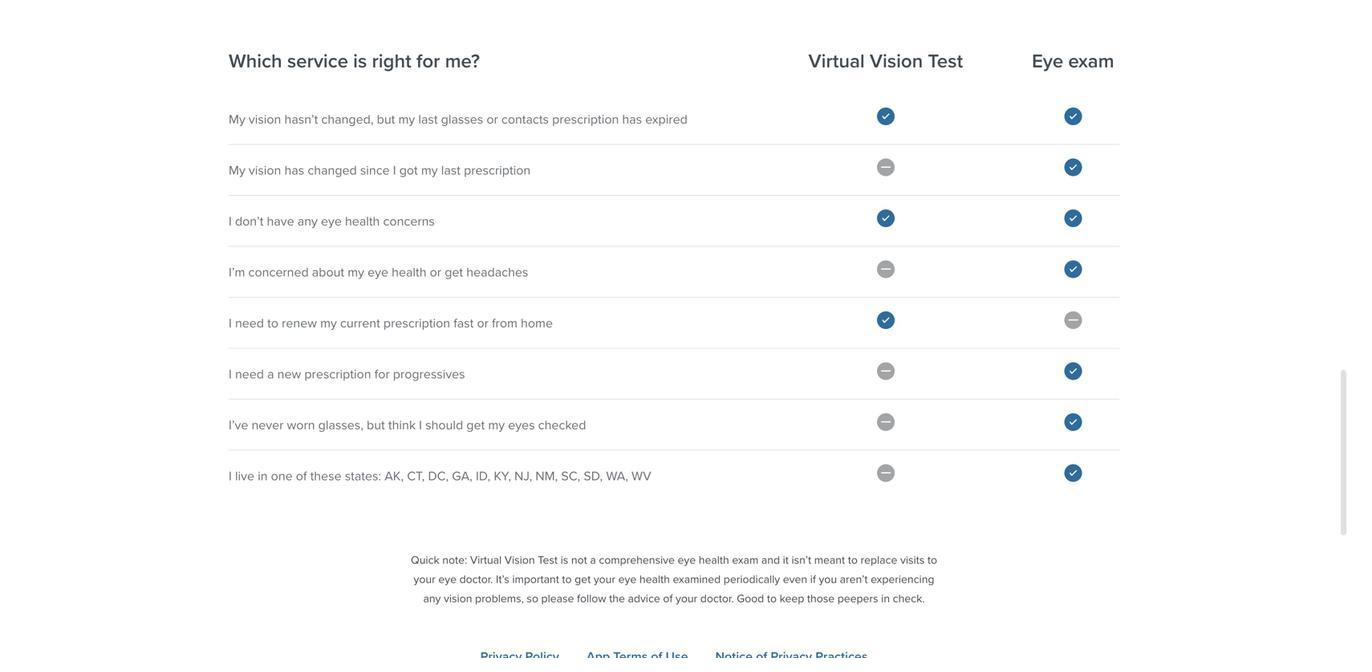 Task type: locate. For each thing, give the bounding box(es) containing it.
ga,
[[452, 466, 473, 486]]

or down 'concerns'
[[430, 262, 442, 282]]

i up i've
[[229, 364, 232, 384]]

1 horizontal spatial has
[[623, 109, 642, 129]]

vision down note:
[[444, 591, 472, 607]]

i for i need to renew my current prescription fast or from home
[[229, 313, 232, 333]]

of inside 'quick note: virtual vision test is not a comprehensive eye health exam and it isn't meant to replace visits to your eye doctor. it's important to get your eye health examined periodically even if you aren't experiencing any vision problems, so please follow the advice of your doctor. good to keep those peepers in check.'
[[664, 591, 673, 607]]

of right advice
[[664, 591, 673, 607]]

health
[[345, 211, 380, 231], [392, 262, 427, 282], [699, 552, 730, 568], [640, 571, 670, 588]]

last
[[419, 109, 438, 129], [441, 160, 461, 180]]

eye
[[321, 211, 342, 231], [368, 262, 389, 282], [678, 552, 696, 568], [439, 571, 457, 588], [619, 571, 637, 588]]

prescription
[[553, 109, 619, 129], [464, 160, 531, 180], [384, 313, 451, 333], [305, 364, 371, 384]]

0 vertical spatial has
[[623, 109, 642, 129]]

but
[[377, 109, 395, 129], [367, 415, 385, 435]]

1 horizontal spatial a
[[590, 552, 596, 568]]

1 vertical spatial need
[[235, 364, 264, 384]]

get down not
[[575, 571, 591, 588]]

prescription down contacts
[[464, 160, 531, 180]]

1 vertical spatial doctor.
[[701, 591, 734, 607]]

or right glasses
[[487, 109, 498, 129]]

2 vertical spatial or
[[477, 313, 489, 333]]

i for i don't have any eye health concerns
[[229, 211, 232, 231]]

meant
[[815, 552, 846, 568]]

which
[[229, 47, 282, 75]]

exam right eye
[[1069, 47, 1115, 75]]

in left check.
[[882, 591, 891, 607]]

never
[[252, 415, 284, 435]]

1 horizontal spatial doctor.
[[701, 591, 734, 607]]

my up don't
[[229, 160, 246, 180]]

wv
[[632, 466, 652, 486]]

aren't
[[840, 571, 868, 588]]

doctor.
[[460, 571, 493, 588], [701, 591, 734, 607]]

0 vertical spatial last
[[419, 109, 438, 129]]

to right visits
[[928, 552, 938, 568]]

1 horizontal spatial of
[[664, 591, 673, 607]]

for left progressives
[[375, 364, 390, 384]]

need left 'new'
[[235, 364, 264, 384]]

me?
[[445, 47, 480, 75]]

to left keep
[[767, 591, 777, 607]]

0 vertical spatial my
[[229, 109, 246, 129]]

0 vertical spatial is
[[353, 47, 367, 75]]

need
[[235, 313, 264, 333], [235, 364, 264, 384]]

virtual
[[809, 47, 865, 75], [470, 552, 502, 568]]

not
[[572, 552, 588, 568]]

0 horizontal spatial test
[[538, 552, 558, 568]]

1 horizontal spatial in
[[882, 591, 891, 607]]

quick
[[411, 552, 440, 568]]

my
[[229, 109, 246, 129], [229, 160, 246, 180]]

0 horizontal spatial a
[[267, 364, 274, 384]]

my for my vision hasn't changed, but my last glasses or contacts prescription has expired
[[229, 109, 246, 129]]

got
[[400, 160, 418, 180]]

0 vertical spatial a
[[267, 364, 274, 384]]

any right have
[[298, 211, 318, 231]]

1 horizontal spatial exam
[[1069, 47, 1115, 75]]

0 horizontal spatial in
[[258, 466, 268, 486]]

about
[[312, 262, 345, 282]]

a inside 'quick note: virtual vision test is not a comprehensive eye health exam and it isn't meant to replace visits to your eye doctor. it's important to get your eye health examined periodically even if you aren't experiencing any vision problems, so please follow the advice of your doctor. good to keep those peepers in check.'
[[590, 552, 596, 568]]

2 vertical spatial get
[[575, 571, 591, 588]]

to
[[267, 313, 279, 333], [849, 552, 858, 568], [928, 552, 938, 568], [562, 571, 572, 588], [767, 591, 777, 607]]

0 vertical spatial in
[[258, 466, 268, 486]]

1 vertical spatial any
[[424, 591, 441, 607]]

service
[[287, 47, 348, 75]]

it
[[783, 552, 789, 568]]

0 vertical spatial get
[[445, 262, 463, 282]]

is left not
[[561, 552, 569, 568]]

need left renew at the left of page
[[235, 313, 264, 333]]

1 vertical spatial last
[[441, 160, 461, 180]]

for
[[417, 47, 440, 75], [375, 364, 390, 384]]

my up got
[[399, 109, 415, 129]]

in right live
[[258, 466, 268, 486]]

health up advice
[[640, 571, 670, 588]]

good
[[737, 591, 765, 607]]

health down 'concerns'
[[392, 262, 427, 282]]

1 vertical spatial my
[[229, 160, 246, 180]]

hasn't
[[285, 109, 318, 129]]

0 horizontal spatial doctor.
[[460, 571, 493, 588]]

or right fast
[[477, 313, 489, 333]]

1 vertical spatial but
[[367, 415, 385, 435]]

1 vertical spatial vision
[[249, 160, 281, 180]]

1 vertical spatial of
[[664, 591, 673, 607]]

changed,
[[322, 109, 374, 129]]

vision inside 'quick note: virtual vision test is not a comprehensive eye health exam and it isn't meant to replace visits to your eye doctor. it's important to get your eye health examined periodically even if you aren't experiencing any vision problems, so please follow the advice of your doctor. good to keep those peepers in check.'
[[444, 591, 472, 607]]

vision left hasn't
[[249, 109, 281, 129]]

1 horizontal spatial test
[[929, 47, 964, 75]]

or for fast
[[477, 313, 489, 333]]

0 vertical spatial exam
[[1069, 47, 1115, 75]]

0 horizontal spatial exam
[[733, 552, 759, 568]]

a
[[267, 364, 274, 384], [590, 552, 596, 568]]

0 vertical spatial or
[[487, 109, 498, 129]]

get
[[445, 262, 463, 282], [467, 415, 485, 435], [575, 571, 591, 588]]

health left 'concerns'
[[345, 211, 380, 231]]

0 vertical spatial test
[[929, 47, 964, 75]]

0 vertical spatial doctor.
[[460, 571, 493, 588]]

i down i'm
[[229, 313, 232, 333]]

your up the
[[594, 571, 616, 588]]

problems,
[[475, 591, 524, 607]]

0 horizontal spatial vision
[[505, 552, 535, 568]]

1 vertical spatial test
[[538, 552, 558, 568]]

renew
[[282, 313, 317, 333]]

eye down note:
[[439, 571, 457, 588]]

your
[[414, 571, 436, 588], [594, 571, 616, 588], [676, 591, 698, 607]]

checked
[[538, 415, 586, 435]]

glasses
[[441, 109, 484, 129]]

1 horizontal spatial is
[[561, 552, 569, 568]]

i need to renew my current prescription fast or from home
[[229, 313, 553, 333]]

vision up have
[[249, 160, 281, 180]]

any down "quick"
[[424, 591, 441, 607]]

prescription right 'new'
[[305, 364, 371, 384]]

is left right
[[353, 47, 367, 75]]

0 vertical spatial vision
[[249, 109, 281, 129]]

vision for has
[[249, 160, 281, 180]]

0 horizontal spatial for
[[375, 364, 390, 384]]

vision
[[870, 47, 924, 75], [505, 552, 535, 568]]

i've
[[229, 415, 248, 435]]

or for glasses
[[487, 109, 498, 129]]

your down examined
[[676, 591, 698, 607]]

my vision has changed since i got my last prescription
[[229, 160, 531, 180]]

nm,
[[536, 466, 558, 486]]

1 vertical spatial get
[[467, 415, 485, 435]]

2 vertical spatial vision
[[444, 591, 472, 607]]

0 vertical spatial any
[[298, 211, 318, 231]]

is
[[353, 47, 367, 75], [561, 552, 569, 568]]

but left think in the left of the page
[[367, 415, 385, 435]]

note:
[[443, 552, 468, 568]]

1 horizontal spatial last
[[441, 160, 461, 180]]

doctor. left it's
[[460, 571, 493, 588]]

0 horizontal spatial has
[[285, 160, 304, 180]]

0 horizontal spatial last
[[419, 109, 438, 129]]

1 vertical spatial vision
[[505, 552, 535, 568]]

need for a
[[235, 364, 264, 384]]

1 vertical spatial in
[[882, 591, 891, 607]]

vision
[[249, 109, 281, 129], [249, 160, 281, 180], [444, 591, 472, 607]]

but right changed,
[[377, 109, 395, 129]]

any
[[298, 211, 318, 231], [424, 591, 441, 607]]

1 my from the top
[[229, 109, 246, 129]]

i live in one of these states: ak, ct, dc, ga, id, ky, nj, nm, sc, sd, wa, wv
[[229, 466, 652, 486]]

peepers
[[838, 591, 879, 607]]

1 vertical spatial exam
[[733, 552, 759, 568]]

get left headaches
[[445, 262, 463, 282]]

1 horizontal spatial for
[[417, 47, 440, 75]]

of right one
[[296, 466, 307, 486]]

check.
[[893, 591, 925, 607]]

doctor. down examined
[[701, 591, 734, 607]]

test
[[929, 47, 964, 75], [538, 552, 558, 568]]

2 horizontal spatial get
[[575, 571, 591, 588]]

my right about
[[348, 262, 365, 282]]

has left expired
[[623, 109, 642, 129]]

1 vertical spatial a
[[590, 552, 596, 568]]

i left got
[[393, 160, 396, 180]]

my down which
[[229, 109, 246, 129]]

0 vertical spatial need
[[235, 313, 264, 333]]

get right should
[[467, 415, 485, 435]]

in
[[258, 466, 268, 486], [882, 591, 891, 607]]

prescription left fast
[[384, 313, 451, 333]]

these
[[310, 466, 342, 486]]

glasses,
[[319, 415, 364, 435]]

quick note: virtual vision test is not a comprehensive eye health exam and it isn't meant to replace visits to your eye doctor. it's important to get your eye health examined periodically even if you aren't experiencing any vision problems, so please follow the advice of your doctor. good to keep those peepers in check.
[[411, 552, 938, 607]]

i'm concerned about my eye health or get headaches
[[229, 262, 529, 282]]

1 horizontal spatial vision
[[870, 47, 924, 75]]

my
[[399, 109, 415, 129], [421, 160, 438, 180], [348, 262, 365, 282], [320, 313, 337, 333], [488, 415, 505, 435]]

eye right about
[[368, 262, 389, 282]]

1 vertical spatial or
[[430, 262, 442, 282]]

i left don't
[[229, 211, 232, 231]]

has
[[623, 109, 642, 129], [285, 160, 304, 180]]

0 vertical spatial but
[[377, 109, 395, 129]]

1 vertical spatial virtual
[[470, 552, 502, 568]]

1 horizontal spatial any
[[424, 591, 441, 607]]

1 horizontal spatial virtual
[[809, 47, 865, 75]]

i need a new prescription for progressives
[[229, 364, 465, 384]]

0 vertical spatial of
[[296, 466, 307, 486]]

your down "quick"
[[414, 571, 436, 588]]

or
[[487, 109, 498, 129], [430, 262, 442, 282], [477, 313, 489, 333]]

fast
[[454, 313, 474, 333]]

but for think
[[367, 415, 385, 435]]

ak,
[[385, 466, 404, 486]]

to up please
[[562, 571, 572, 588]]

0 vertical spatial for
[[417, 47, 440, 75]]

a left 'new'
[[267, 364, 274, 384]]

2 my from the top
[[229, 160, 246, 180]]

wa,
[[606, 466, 629, 486]]

1 vertical spatial is
[[561, 552, 569, 568]]

for left me? at top left
[[417, 47, 440, 75]]

my for my vision has changed since i got my last prescription
[[229, 160, 246, 180]]

0 horizontal spatial virtual
[[470, 552, 502, 568]]

1 need from the top
[[235, 313, 264, 333]]

2 need from the top
[[235, 364, 264, 384]]

follow
[[577, 591, 607, 607]]

has left changed
[[285, 160, 304, 180]]

a right not
[[590, 552, 596, 568]]

last left glasses
[[419, 109, 438, 129]]

i left live
[[229, 466, 232, 486]]

exam up "periodically"
[[733, 552, 759, 568]]

last right got
[[441, 160, 461, 180]]

sc,
[[562, 466, 581, 486]]

i
[[393, 160, 396, 180], [229, 211, 232, 231], [229, 313, 232, 333], [229, 364, 232, 384], [419, 415, 422, 435], [229, 466, 232, 486]]

to up "aren't"
[[849, 552, 858, 568]]



Task type: vqa. For each thing, say whether or not it's contained in the screenshot.
first at the top
no



Task type: describe. For each thing, give the bounding box(es) containing it.
any inside 'quick note: virtual vision test is not a comprehensive eye health exam and it isn't meant to replace visits to your eye doctor. it's important to get your eye health examined periodically even if you aren't experiencing any vision problems, so please follow the advice of your doctor. good to keep those peepers in check.'
[[424, 591, 441, 607]]

my right got
[[421, 160, 438, 180]]

have
[[267, 211, 294, 231]]

sd,
[[584, 466, 603, 486]]

and
[[762, 552, 780, 568]]

you
[[819, 571, 838, 588]]

should
[[426, 415, 463, 435]]

i for i live in one of these states: ak, ct, dc, ga, id, ky, nj, nm, sc, sd, wa, wv
[[229, 466, 232, 486]]

1 horizontal spatial get
[[467, 415, 485, 435]]

id,
[[476, 466, 491, 486]]

even
[[784, 571, 808, 588]]

states:
[[345, 466, 382, 486]]

vision inside 'quick note: virtual vision test is not a comprehensive eye health exam and it isn't meant to replace visits to your eye doctor. it's important to get your eye health examined periodically even if you aren't experiencing any vision problems, so please follow the advice of your doctor. good to keep those peepers in check.'
[[505, 552, 535, 568]]

eyes
[[508, 415, 535, 435]]

i right think in the left of the page
[[419, 415, 422, 435]]

home
[[521, 313, 553, 333]]

test inside 'quick note: virtual vision test is not a comprehensive eye health exam and it isn't meant to replace visits to your eye doctor. it's important to get your eye health examined periodically even if you aren't experiencing any vision problems, so please follow the advice of your doctor. good to keep those peepers in check.'
[[538, 552, 558, 568]]

my left eyes
[[488, 415, 505, 435]]

0 vertical spatial virtual
[[809, 47, 865, 75]]

virtual vision test
[[809, 47, 964, 75]]

health up examined
[[699, 552, 730, 568]]

0 horizontal spatial of
[[296, 466, 307, 486]]

1 vertical spatial for
[[375, 364, 390, 384]]

2 horizontal spatial your
[[676, 591, 698, 607]]

prescription right contacts
[[553, 109, 619, 129]]

new
[[278, 364, 301, 384]]

i've never worn glasses, but think i should get my eyes checked
[[229, 415, 586, 435]]

dc,
[[428, 466, 449, 486]]

1 vertical spatial has
[[285, 160, 304, 180]]

0 horizontal spatial get
[[445, 262, 463, 282]]

so
[[527, 591, 539, 607]]

eye exam
[[1033, 47, 1115, 75]]

0 horizontal spatial your
[[414, 571, 436, 588]]

comprehensive
[[599, 552, 675, 568]]

experiencing
[[871, 571, 935, 588]]

one
[[271, 466, 293, 486]]

eye
[[1033, 47, 1064, 75]]

i don't have any eye health concerns
[[229, 211, 435, 231]]

right
[[372, 47, 412, 75]]

ky,
[[494, 466, 511, 486]]

get inside 'quick note: virtual vision test is not a comprehensive eye health exam and it isn't meant to replace visits to your eye doctor. it's important to get your eye health examined periodically even if you aren't experiencing any vision problems, so please follow the advice of your doctor. good to keep those peepers in check.'
[[575, 571, 591, 588]]

0 horizontal spatial any
[[298, 211, 318, 231]]

don't
[[235, 211, 264, 231]]

exam inside 'quick note: virtual vision test is not a comprehensive eye health exam and it isn't meant to replace visits to your eye doctor. it's important to get your eye health examined periodically even if you aren't experiencing any vision problems, so please follow the advice of your doctor. good to keep those peepers in check.'
[[733, 552, 759, 568]]

progressives
[[393, 364, 465, 384]]

please
[[542, 591, 574, 607]]

need for to
[[235, 313, 264, 333]]

my vision hasn't changed, but my last glasses or contacts prescription has expired
[[229, 109, 688, 129]]

changed
[[308, 160, 357, 180]]

in inside 'quick note: virtual vision test is not a comprehensive eye health exam and it isn't meant to replace visits to your eye doctor. it's important to get your eye health examined periodically even if you aren't experiencing any vision problems, so please follow the advice of your doctor. good to keep those peepers in check.'
[[882, 591, 891, 607]]

the
[[610, 591, 625, 607]]

1 horizontal spatial your
[[594, 571, 616, 588]]

from
[[492, 313, 518, 333]]

live
[[235, 466, 255, 486]]

since
[[360, 160, 390, 180]]

think
[[389, 415, 416, 435]]

periodically
[[724, 571, 781, 588]]

is inside 'quick note: virtual vision test is not a comprehensive eye health exam and it isn't meant to replace visits to your eye doctor. it's important to get your eye health examined periodically even if you aren't experiencing any vision problems, so please follow the advice of your doctor. good to keep those peepers in check.'
[[561, 552, 569, 568]]

it's
[[496, 571, 510, 588]]

examined
[[673, 571, 721, 588]]

advice
[[628, 591, 661, 607]]

i for i need a new prescription for progressives
[[229, 364, 232, 384]]

keep
[[780, 591, 805, 607]]

virtual inside 'quick note: virtual vision test is not a comprehensive eye health exam and it isn't meant to replace visits to your eye doctor. it's important to get your eye health examined periodically even if you aren't experiencing any vision problems, so please follow the advice of your doctor. good to keep those peepers in check.'
[[470, 552, 502, 568]]

contacts
[[502, 109, 549, 129]]

concerned
[[249, 262, 309, 282]]

expired
[[646, 109, 688, 129]]

important
[[513, 571, 560, 588]]

but for my
[[377, 109, 395, 129]]

to left renew at the left of page
[[267, 313, 279, 333]]

headaches
[[467, 262, 529, 282]]

ct,
[[407, 466, 425, 486]]

concerns
[[383, 211, 435, 231]]

vision for hasn't
[[249, 109, 281, 129]]

eye down comprehensive
[[619, 571, 637, 588]]

which service is right for me?
[[229, 47, 480, 75]]

current
[[340, 313, 380, 333]]

0 vertical spatial vision
[[870, 47, 924, 75]]

if
[[811, 571, 816, 588]]

replace
[[861, 552, 898, 568]]

my right renew at the left of page
[[320, 313, 337, 333]]

0 horizontal spatial is
[[353, 47, 367, 75]]

those
[[808, 591, 835, 607]]

eye up examined
[[678, 552, 696, 568]]

isn't
[[792, 552, 812, 568]]

eye right have
[[321, 211, 342, 231]]

visits
[[901, 552, 925, 568]]

nj,
[[515, 466, 532, 486]]

worn
[[287, 415, 315, 435]]

i'm
[[229, 262, 245, 282]]



